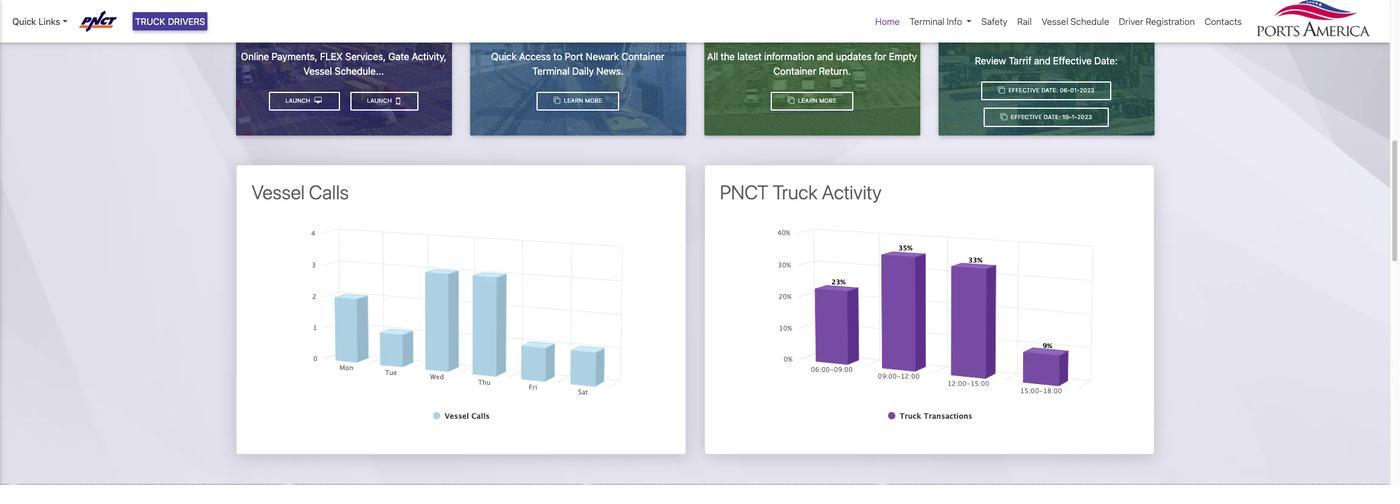Task type: locate. For each thing, give the bounding box(es) containing it.
clone image for new york terminal conference tariff
[[998, 87, 1005, 94]]

latest
[[738, 51, 762, 62]]

launch link down payments,
[[269, 92, 340, 111]]

vessel for schedule
[[1042, 16, 1069, 27]]

1 horizontal spatial clone image
[[788, 97, 795, 104]]

learn more down the return.
[[797, 98, 837, 104]]

vessel down flex
[[304, 65, 332, 76]]

clone image up clone image
[[998, 87, 1005, 94]]

1 vertical spatial vessel
[[304, 65, 332, 76]]

driver
[[1119, 16, 1144, 27]]

all the latest information and updates for empty container return.
[[707, 51, 917, 76]]

mobile image
[[396, 96, 400, 106]]

0 vertical spatial empty
[[763, 19, 810, 39]]

1 horizontal spatial learn more
[[797, 98, 837, 104]]

learn
[[564, 98, 583, 104], [798, 98, 818, 104]]

1 learn from the left
[[564, 98, 583, 104]]

container down information
[[773, 65, 816, 76]]

2 horizontal spatial terminal
[[1052, 3, 1114, 23]]

0 horizontal spatial launch
[[285, 98, 312, 104]]

registration
[[1146, 16, 1195, 27]]

0 vertical spatial quick
[[12, 16, 36, 27]]

tos web portal
[[286, 19, 402, 39]]

clone image for daily updates
[[554, 97, 560, 104]]

more for updates
[[585, 98, 602, 104]]

learn more down quick access to port newark container terminal daily news.
[[562, 98, 602, 104]]

terminal left info
[[910, 16, 945, 27]]

empty return
[[763, 19, 862, 39]]

0 horizontal spatial terminal
[[532, 65, 570, 76]]

flex
[[320, 51, 343, 62]]

1 horizontal spatial quick
[[491, 51, 517, 62]]

truck right the pnct
[[773, 181, 818, 204]]

tariff
[[1072, 23, 1109, 43]]

2 learn from the left
[[798, 98, 818, 104]]

terminal up tariff
[[1052, 3, 1114, 23]]

terminal info
[[910, 16, 962, 27]]

daily
[[527, 19, 563, 39], [572, 65, 594, 76]]

schedule...
[[335, 65, 384, 76]]

learn more for return
[[797, 98, 837, 104]]

return
[[813, 19, 862, 39]]

learn more for updates
[[562, 98, 602, 104]]

launch left desktop icon
[[285, 98, 312, 104]]

1 horizontal spatial empty
[[889, 51, 917, 62]]

container
[[622, 51, 665, 62], [773, 65, 816, 76]]

learn down all the latest information and updates for empty container return.
[[798, 98, 818, 104]]

tos
[[286, 19, 318, 39]]

quick links link
[[12, 15, 67, 28]]

1 horizontal spatial launch
[[367, 98, 394, 104]]

1 learn more from the left
[[562, 98, 602, 104]]

and
[[817, 51, 834, 62], [1034, 55, 1051, 66]]

0 vertical spatial daily
[[527, 19, 563, 39]]

quick for quick access to port newark container terminal daily news.
[[491, 51, 517, 62]]

to
[[553, 51, 562, 62]]

1 horizontal spatial launch link
[[350, 92, 419, 111]]

rail
[[1017, 16, 1032, 27]]

learn more link for return
[[771, 92, 853, 111]]

2 learn more from the left
[[797, 98, 837, 104]]

calls
[[309, 181, 349, 204]]

1 vertical spatial container
[[773, 65, 816, 76]]

1 vertical spatial quick
[[491, 51, 517, 62]]

vessel schedule link
[[1037, 10, 1114, 33]]

2 horizontal spatial clone image
[[998, 87, 1005, 94]]

1 horizontal spatial daily
[[572, 65, 594, 76]]

information
[[764, 51, 815, 62]]

learn more link down all the latest information and updates for empty container return.
[[771, 92, 853, 111]]

empty right for
[[889, 51, 917, 62]]

2 learn more link from the left
[[771, 92, 853, 111]]

vessel left "calls"
[[252, 181, 305, 204]]

truck left drivers
[[135, 16, 165, 27]]

1 more from the left
[[585, 98, 602, 104]]

1 learn more link from the left
[[537, 92, 619, 111]]

1 horizontal spatial and
[[1034, 55, 1051, 66]]

learn more link for updates
[[537, 92, 619, 111]]

2 vertical spatial vessel
[[252, 181, 305, 204]]

daily inside quick access to port newark container terminal daily news.
[[572, 65, 594, 76]]

1 horizontal spatial more
[[819, 98, 837, 104]]

clone image for empty return
[[788, 97, 795, 104]]

learn more
[[562, 98, 602, 104], [797, 98, 837, 104]]

terminal down to
[[532, 65, 570, 76]]

2 more from the left
[[819, 98, 837, 104]]

access
[[519, 51, 551, 62]]

empty up information
[[763, 19, 810, 39]]

0 horizontal spatial truck
[[135, 16, 165, 27]]

date:
[[1095, 55, 1118, 66]]

updates
[[567, 19, 629, 39]]

0 vertical spatial truck
[[135, 16, 165, 27]]

terminal info link
[[905, 10, 977, 33]]

0 horizontal spatial quick
[[12, 16, 36, 27]]

links
[[39, 16, 60, 27]]

0 horizontal spatial launch link
[[269, 92, 340, 111]]

learn more link
[[537, 92, 619, 111], [771, 92, 853, 111]]

and up the return.
[[817, 51, 834, 62]]

home
[[876, 16, 900, 27]]

0 horizontal spatial learn more link
[[537, 92, 619, 111]]

empty inside all the latest information and updates for empty container return.
[[889, 51, 917, 62]]

0 horizontal spatial and
[[817, 51, 834, 62]]

learn down quick access to port newark container terminal daily news.
[[564, 98, 583, 104]]

launch link
[[350, 92, 419, 111], [269, 92, 340, 111]]

quick left access
[[491, 51, 517, 62]]

activity,
[[412, 51, 447, 62]]

terminal
[[1052, 3, 1114, 23], [910, 16, 945, 27], [532, 65, 570, 76]]

more down news.
[[585, 98, 602, 104]]

1 vertical spatial empty
[[889, 51, 917, 62]]

desktop image
[[314, 97, 322, 104]]

0 horizontal spatial learn more
[[562, 98, 602, 104]]

truck inside "link"
[[135, 16, 165, 27]]

vessel right rail
[[1042, 16, 1069, 27]]

truck
[[135, 16, 165, 27], [773, 181, 818, 204]]

launch
[[367, 98, 394, 104], [285, 98, 312, 104]]

conference
[[984, 23, 1069, 43]]

1 vertical spatial truck
[[773, 181, 818, 204]]

info
[[947, 16, 962, 27]]

quick
[[12, 16, 36, 27], [491, 51, 517, 62]]

new
[[979, 3, 1013, 23]]

quick for quick links
[[12, 16, 36, 27]]

safety
[[982, 16, 1008, 27]]

more down the return.
[[819, 98, 837, 104]]

more for return
[[819, 98, 837, 104]]

0 vertical spatial vessel
[[1042, 16, 1069, 27]]

contacts
[[1205, 16, 1242, 27]]

all
[[707, 51, 718, 62]]

2 launch from the left
[[285, 98, 312, 104]]

quick left links
[[12, 16, 36, 27]]

quick access to port newark container terminal daily news.
[[491, 51, 665, 76]]

vessel
[[1042, 16, 1069, 27], [304, 65, 332, 76], [252, 181, 305, 204]]

1 horizontal spatial learn
[[798, 98, 818, 104]]

0 horizontal spatial empty
[[763, 19, 810, 39]]

daily down port
[[572, 65, 594, 76]]

vessel schedule
[[1042, 16, 1109, 27]]

0 vertical spatial container
[[622, 51, 665, 62]]

container up news.
[[622, 51, 665, 62]]

drivers
[[168, 16, 205, 27]]

launch link down schedule... on the left of page
[[350, 92, 419, 111]]

more
[[585, 98, 602, 104], [819, 98, 837, 104]]

1 vertical spatial daily
[[572, 65, 594, 76]]

return.
[[819, 65, 851, 76]]

container inside quick access to port newark container terminal daily news.
[[622, 51, 665, 62]]

clone image
[[998, 87, 1005, 94], [554, 97, 560, 104], [788, 97, 795, 104]]

truck drivers link
[[133, 12, 208, 31]]

0 horizontal spatial learn
[[564, 98, 583, 104]]

empty
[[763, 19, 810, 39], [889, 51, 917, 62]]

clone image down all the latest information and updates for empty container return.
[[788, 97, 795, 104]]

and right tarrif
[[1034, 55, 1051, 66]]

1 horizontal spatial learn more link
[[771, 92, 853, 111]]

1 horizontal spatial container
[[773, 65, 816, 76]]

terminal inside new york terminal conference tariff
[[1052, 3, 1114, 23]]

terminal inside quick access to port newark container terminal daily news.
[[532, 65, 570, 76]]

clone image down quick access to port newark container terminal daily news.
[[554, 97, 560, 104]]

0 horizontal spatial more
[[585, 98, 602, 104]]

vessel inside vessel schedule link
[[1042, 16, 1069, 27]]

1 horizontal spatial truck
[[773, 181, 818, 204]]

1 launch from the left
[[367, 98, 394, 104]]

contacts link
[[1200, 10, 1247, 33]]

learn more link down quick access to port newark container terminal daily news.
[[537, 92, 619, 111]]

quick inside quick access to port newark container terminal daily news.
[[491, 51, 517, 62]]

daily up access
[[527, 19, 563, 39]]

0 horizontal spatial container
[[622, 51, 665, 62]]

launch left the mobile icon
[[367, 98, 394, 104]]

0 horizontal spatial clone image
[[554, 97, 560, 104]]

pnct
[[720, 181, 769, 204]]

quick links
[[12, 16, 60, 27]]



Task type: vqa. For each thing, say whether or not it's contained in the screenshot.
Rail
yes



Task type: describe. For each thing, give the bounding box(es) containing it.
container inside all the latest information and updates for empty container return.
[[773, 65, 816, 76]]

web
[[322, 19, 356, 39]]

news.
[[596, 65, 624, 76]]

services,
[[345, 51, 386, 62]]

review
[[975, 55, 1006, 66]]

york
[[1016, 3, 1049, 23]]

online payments, flex services, gate activity, vessel schedule...
[[241, 51, 447, 76]]

for
[[874, 51, 887, 62]]

activity
[[822, 181, 882, 204]]

effective
[[1053, 55, 1092, 66]]

1 launch link from the left
[[350, 92, 419, 111]]

1 horizontal spatial terminal
[[910, 16, 945, 27]]

driver registration link
[[1114, 10, 1200, 33]]

newark
[[586, 51, 619, 62]]

launch for the mobile icon
[[367, 98, 394, 104]]

learn for updates
[[564, 98, 583, 104]]

2 launch link from the left
[[269, 92, 340, 111]]

port
[[565, 51, 583, 62]]

online
[[241, 51, 269, 62]]

safety link
[[977, 10, 1013, 33]]

payments,
[[272, 51, 318, 62]]

tarrif
[[1009, 55, 1032, 66]]

pnct truck activity
[[720, 181, 882, 204]]

0 horizontal spatial daily
[[527, 19, 563, 39]]

driver registration
[[1119, 16, 1195, 27]]

portal
[[359, 19, 402, 39]]

clone image
[[1001, 114, 1008, 121]]

truck drivers
[[135, 16, 205, 27]]

gate
[[388, 51, 409, 62]]

the
[[721, 51, 735, 62]]

review tarrif and effective date:
[[975, 55, 1118, 66]]

and inside all the latest information and updates for empty container return.
[[817, 51, 834, 62]]

new york terminal conference tariff
[[979, 3, 1114, 43]]

learn for return
[[798, 98, 818, 104]]

rail link
[[1013, 10, 1037, 33]]

schedule
[[1071, 16, 1109, 27]]

home link
[[871, 10, 905, 33]]

daily updates
[[527, 19, 629, 39]]

vessel for calls
[[252, 181, 305, 204]]

launch for desktop icon
[[285, 98, 312, 104]]

updates
[[836, 51, 872, 62]]

vessel inside online payments, flex services, gate activity, vessel schedule...
[[304, 65, 332, 76]]

vessel calls
[[252, 181, 349, 204]]



